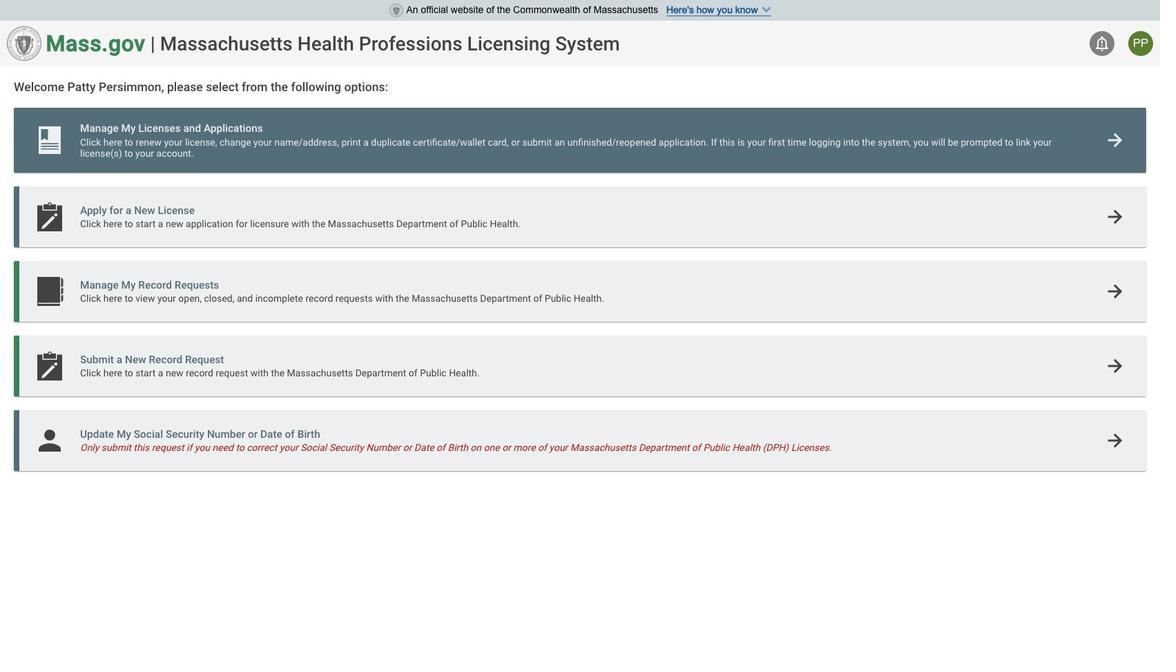 Task type: locate. For each thing, give the bounding box(es) containing it.
no color image
[[1094, 35, 1110, 52]]

1 no color image from the top
[[1105, 130, 1126, 150]]

heading
[[160, 32, 620, 55]]

massachusetts state seal image
[[389, 3, 403, 17]]

5 no color image from the top
[[1105, 430, 1126, 451]]

no color image
[[1105, 130, 1126, 150], [1105, 206, 1126, 227], [1105, 281, 1126, 301], [1105, 355, 1126, 376], [1105, 430, 1126, 451]]

2 no color image from the top
[[1105, 206, 1126, 227]]



Task type: describe. For each thing, give the bounding box(es) containing it.
massachusetts state seal image
[[7, 26, 41, 61]]

4 no color image from the top
[[1105, 355, 1126, 376]]

3 no color image from the top
[[1105, 281, 1126, 301]]



Task type: vqa. For each thing, say whether or not it's contained in the screenshot.
IF APPLICABLE TEXT BOX
no



